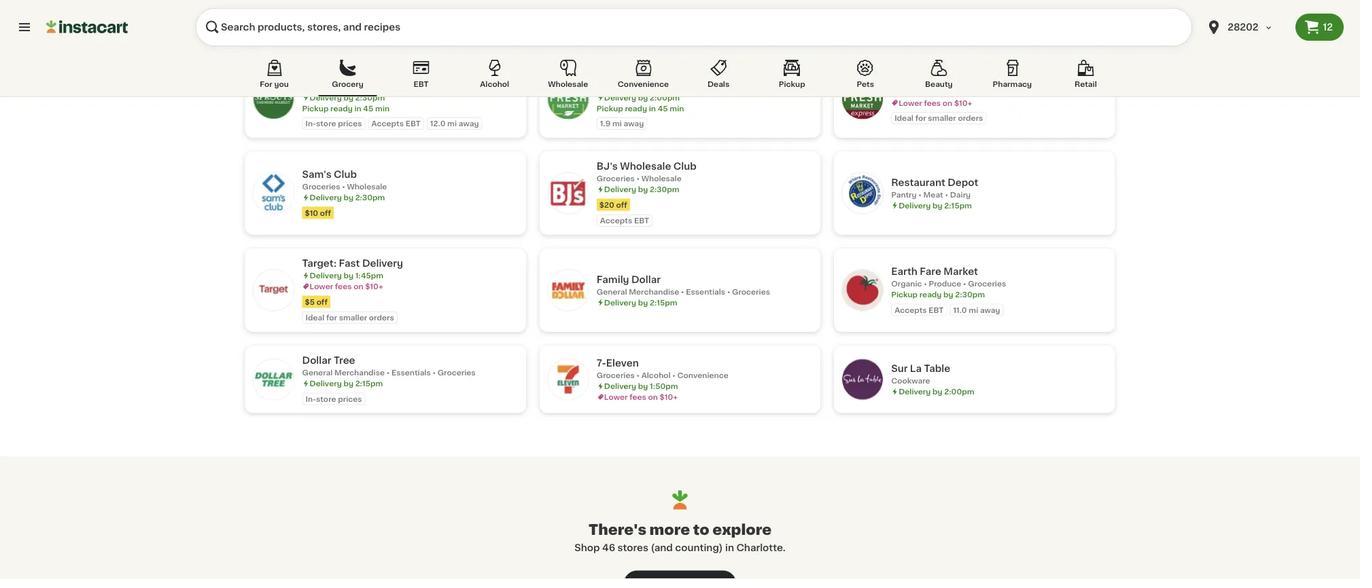Task type: describe. For each thing, give the bounding box(es) containing it.
by up pickup ready by 2:30pm
[[638, 2, 648, 10]]

away for 11.0 mi away
[[980, 307, 1001, 314]]

1:45pm for fast
[[355, 273, 384, 280]]

2:15pm up farmers
[[355, 7, 383, 15]]

essentials for tree
[[392, 370, 431, 377]]

2 in- from the top
[[306, 396, 316, 403]]

pickup inside button
[[779, 81, 805, 88]]

0 vertical spatial accepts
[[372, 120, 404, 128]]

alcohol inside button
[[480, 81, 509, 88]]

on down target: fast delivery
[[354, 284, 363, 291]]

pickup inside earth fare market organic • produce • groceries pickup ready by 2:30pm
[[891, 291, 918, 299]]

for
[[260, 81, 272, 88]]

28202 button
[[1206, 8, 1288, 46]]

off right $10 at top
[[320, 210, 331, 217]]

0 horizontal spatial ideal
[[306, 315, 325, 322]]

2 store from the top
[[316, 396, 336, 403]]

for you
[[260, 81, 289, 88]]

target: fast delivery
[[302, 259, 403, 269]]

delivery down cookware
[[899, 389, 931, 396]]

explore
[[713, 524, 772, 538]]

groceries inside 7-eleven groceries • alcohol • convenience
[[597, 372, 635, 380]]

in for farmers
[[354, 105, 361, 113]]

dollar inside dollar tree general merchandise • essentials • groceries
[[302, 357, 331, 366]]

charlotte.
[[737, 544, 786, 553]]

organic for sprouts
[[302, 83, 333, 91]]

more
[[650, 524, 690, 538]]

deals
[[708, 81, 730, 88]]

delivery by 2:15pm up grocery button
[[310, 7, 383, 15]]

by left the 1:50pm
[[638, 383, 648, 391]]

instacart image
[[46, 19, 128, 35]]

stores
[[618, 544, 649, 553]]

retail button
[[1057, 57, 1115, 97]]

$10
[[305, 210, 318, 217]]

bj's
[[597, 162, 618, 172]]

cookware
[[891, 378, 930, 385]]

delivery by 1:50pm
[[604, 383, 678, 391]]

fresh
[[618, 70, 645, 80]]

fees down 'delivery by 1:50pm'
[[630, 394, 646, 402]]

by up convenience 'button'
[[649, 13, 659, 20]]

pharmacy button
[[983, 57, 1042, 97]]

deals button
[[689, 57, 748, 97]]

delivery by 1:45pm for fast
[[310, 273, 384, 280]]

delivery down the "family"
[[604, 299, 636, 307]]

delivery by 2:15pm for family dollar
[[604, 299, 678, 307]]

ready up the 1.9 mi away
[[625, 105, 647, 113]]

lower fees on $10+ down beauty
[[899, 100, 972, 107]]

2:30pm down bj's wholesale club groceries • wholesale
[[650, 186, 680, 194]]

delivery by 2:15pm for dollar tree
[[310, 381, 383, 388]]

tfm express
[[891, 75, 954, 85]]

in for fresh
[[649, 105, 656, 113]]

convenience button
[[612, 57, 674, 97]]

mi for 12.0
[[447, 120, 457, 128]]

2:30pm inside earth fare market organic • produce • groceries pickup ready by 2:30pm
[[955, 291, 985, 299]]

sprouts farmers market image
[[253, 79, 294, 119]]

table
[[924, 365, 951, 374]]

tree
[[334, 357, 355, 366]]

1 horizontal spatial accepts
[[600, 218, 632, 225]]

deli
[[656, 83, 671, 91]]

pickup ready by 2:30pm
[[597, 13, 691, 20]]

restaurant depot pantry • meat • dairy
[[891, 178, 979, 199]]

beauty
[[925, 81, 953, 88]]

28202 button
[[1198, 8, 1296, 46]]

earth fare market organic • produce • groceries pickup ready by 2:30pm
[[891, 267, 1006, 299]]

farmers
[[343, 70, 383, 80]]

groceries inside dollar tree general merchandise • essentials • groceries
[[438, 370, 476, 377]]

depot
[[948, 178, 979, 188]]

fast
[[339, 259, 360, 269]]

2:30pm up shop categories tab list
[[661, 13, 691, 20]]

by down bj's wholesale club groceries • wholesale
[[638, 186, 648, 194]]

by down "fast"
[[344, 273, 354, 280]]

market for the fresh market
[[647, 70, 682, 80]]

lower fees on $10+ inside lower fees on $10+ link
[[899, 7, 972, 15]]

0 vertical spatial for
[[916, 115, 926, 122]]

earth
[[891, 267, 918, 277]]

bj's wholesale club groceries • wholesale
[[597, 162, 697, 183]]

shop inside sprouts farmers market organic • groceries • butcher shop
[[417, 83, 437, 91]]

groceries inside bj's wholesale club groceries • wholesale
[[597, 175, 635, 183]]

45 for fresh
[[658, 105, 668, 113]]

beauty button
[[910, 57, 968, 97]]

delivery down target:
[[310, 273, 342, 280]]

restaurant depot image
[[842, 173, 883, 214]]

$5 off
[[305, 299, 328, 306]]

by down the family dollar general merchandise • essentials • groceries
[[638, 299, 648, 307]]

pets
[[857, 81, 874, 88]]

express
[[915, 75, 954, 85]]

$5
[[305, 299, 315, 306]]

0 vertical spatial ideal for smaller orders
[[895, 115, 983, 122]]

pickup ready in 45 min for farmers
[[302, 105, 390, 113]]

produce inside the fresh market butcher shop • deli • produce
[[678, 83, 711, 91]]

general for family
[[597, 289, 627, 296]]

sprouts farmers market organic • groceries • butcher shop
[[302, 70, 437, 91]]

mi for 1.9
[[612, 120, 622, 128]]

2 vertical spatial 2:00pm
[[945, 389, 975, 396]]

counting)
[[675, 544, 723, 553]]

essentials for dollar
[[686, 289, 725, 296]]

ready up the fresh
[[625, 13, 647, 20]]

wholesale inside sam's club groceries • wholesale
[[347, 183, 387, 191]]

grocery
[[332, 81, 364, 88]]

1 in- from the top
[[306, 120, 316, 128]]

grocery button
[[319, 57, 377, 97]]

off right $5 at left
[[317, 299, 328, 306]]

12 button
[[1296, 14, 1344, 41]]

2:00pm for 2:30pm
[[650, 2, 680, 10]]

on down the 1:50pm
[[648, 394, 658, 402]]

fare
[[920, 267, 942, 277]]

min for fresh
[[670, 105, 684, 113]]

delivery down bj's
[[604, 186, 636, 194]]

1 vertical spatial $20 off
[[600, 202, 627, 209]]

delivery down the eleven
[[604, 383, 636, 391]]

general for dollar
[[302, 370, 333, 377]]

pharmacy
[[993, 81, 1032, 88]]

shop for the
[[629, 83, 649, 91]]

1 horizontal spatial $20
[[600, 202, 614, 209]]

ready inside earth fare market organic • produce • groceries pickup ready by 2:30pm
[[920, 291, 942, 299]]

away for 1.9 mi away
[[624, 120, 644, 128]]

2:15pm for dollar tree
[[355, 381, 383, 388]]

in inside there's more to explore shop 46 stores (and counting) in charlotte.
[[725, 544, 734, 553]]

mi for 11.0
[[969, 307, 978, 314]]

delivery by 2:30pm for sam's club
[[310, 194, 385, 202]]

by inside earth fare market organic • produce • groceries pickup ready by 2:30pm
[[944, 291, 954, 299]]

alcohol inside 7-eleven groceries • alcohol • convenience
[[642, 372, 671, 380]]

1 horizontal spatial orders
[[958, 115, 983, 122]]

by down sam's club groceries • wholesale on the top of the page
[[344, 194, 354, 202]]

target:
[[302, 259, 337, 269]]

delivery down tfm express
[[899, 89, 931, 96]]

11.0
[[953, 307, 967, 314]]

2:00pm for 45
[[650, 94, 680, 102]]

by down tree
[[344, 381, 354, 388]]

alcohol button
[[465, 57, 524, 97]]

$10 off
[[305, 210, 331, 217]]

fees down "fast"
[[335, 284, 352, 291]]

2:15pm for restaurant depot
[[945, 202, 972, 210]]

by down meat
[[933, 202, 943, 210]]

pickup button
[[763, 57, 821, 97]]

min for farmers
[[375, 105, 390, 113]]

family dollar general merchandise • essentials • groceries
[[597, 275, 770, 296]]

2 vertical spatial accepts
[[895, 307, 927, 314]]

for you button
[[245, 57, 304, 97]]

1 vertical spatial accepts ebt
[[600, 218, 649, 225]]

there's
[[589, 524, 647, 538]]

the fresh market image
[[548, 79, 589, 119]]

delivery by 2:15pm for restaurant depot
[[899, 202, 972, 210]]

(and
[[651, 544, 673, 553]]

club inside bj's wholesale club groceries • wholesale
[[674, 162, 697, 172]]

on down beauty
[[943, 100, 953, 107]]

tfm express image
[[842, 79, 883, 119]]

groceries inside earth fare market organic • produce • groceries pickup ready by 2:30pm
[[968, 281, 1006, 288]]

delivery up pickup ready by 2:30pm
[[604, 2, 636, 10]]

shop for there's
[[575, 544, 600, 553]]

by down grocery at left
[[344, 94, 354, 102]]

ebt inside 'button'
[[414, 81, 429, 88]]

delivery by 2:30pm for bj's wholesale club
[[604, 186, 680, 194]]

convenience inside 'button'
[[618, 81, 669, 88]]

1.9
[[600, 120, 611, 128]]

tfm
[[891, 75, 913, 85]]

target: fast delivery image
[[253, 271, 294, 311]]

la
[[910, 365, 922, 374]]

1 vertical spatial smaller
[[339, 315, 367, 322]]

1:50pm
[[650, 383, 678, 391]]



Task type: vqa. For each thing, say whether or not it's contained in the screenshot.
USDA
no



Task type: locate. For each thing, give the bounding box(es) containing it.
earth fare market image
[[842, 271, 883, 311]]

0 vertical spatial $20 off
[[305, 23, 333, 30]]

wholesale
[[548, 81, 588, 88], [620, 162, 671, 172], [642, 175, 682, 183], [347, 183, 387, 191]]

1 horizontal spatial away
[[624, 120, 644, 128]]

by up farmers
[[344, 7, 354, 15]]

$20 off down bj's
[[600, 202, 627, 209]]

produce
[[678, 83, 711, 91], [929, 281, 962, 288]]

1:45pm down target: fast delivery
[[355, 273, 384, 280]]

meat
[[924, 191, 943, 199]]

shop inside the fresh market butcher shop • deli • produce
[[629, 83, 649, 91]]

0 vertical spatial organic
[[302, 83, 333, 91]]

1 horizontal spatial accepts ebt
[[600, 218, 649, 225]]

•
[[335, 83, 338, 91], [380, 83, 383, 91], [651, 83, 654, 91], [673, 83, 676, 91], [637, 175, 640, 183], [342, 183, 345, 191], [919, 191, 922, 199], [945, 191, 948, 199], [924, 281, 927, 288], [963, 281, 967, 288], [681, 289, 684, 296], [727, 289, 730, 296], [387, 370, 390, 377], [433, 370, 436, 377], [637, 372, 640, 380], [673, 372, 676, 380]]

0 horizontal spatial convenience
[[618, 81, 669, 88]]

on up the beauty button
[[943, 7, 953, 15]]

0 vertical spatial dollar
[[632, 275, 661, 285]]

1.9 mi away
[[600, 120, 644, 128]]

fees down beauty
[[924, 100, 941, 107]]

on inside lower fees on $10+ link
[[943, 7, 953, 15]]

convenience inside 7-eleven groceries • alcohol • convenience
[[678, 372, 729, 380]]

smaller down beauty
[[928, 115, 956, 122]]

away right 1.9
[[624, 120, 644, 128]]

$20 off up the sprouts
[[305, 23, 333, 30]]

0 horizontal spatial for
[[326, 315, 337, 322]]

sam's club image
[[253, 173, 294, 214]]

the fresh market butcher shop • deli • produce
[[597, 70, 711, 91]]

2 vertical spatial accepts ebt
[[895, 307, 944, 314]]

1 horizontal spatial ideal
[[895, 115, 914, 122]]

there's more to explore shop 46 stores (and counting) in charlotte.
[[575, 524, 786, 553]]

1 vertical spatial general
[[302, 370, 333, 377]]

ideal for smaller orders down beauty
[[895, 115, 983, 122]]

merchandise for dollar
[[629, 289, 679, 296]]

1 vertical spatial orders
[[369, 315, 394, 322]]

butcher inside sprouts farmers market organic • groceries • butcher shop
[[385, 83, 415, 91]]

delivery by 2:30pm down bj's wholesale club groceries • wholesale
[[604, 186, 680, 194]]

sur la table cookware
[[891, 365, 951, 385]]

0 horizontal spatial essentials
[[392, 370, 431, 377]]

off up the sprouts
[[322, 23, 333, 30]]

to
[[693, 524, 710, 538]]

0 horizontal spatial 1:45pm
[[355, 273, 384, 280]]

market inside earth fare market organic • produce • groceries pickup ready by 2:30pm
[[944, 267, 978, 277]]

bj's wholesale club image
[[548, 173, 589, 214]]

accepts down sprouts farmers market organic • groceries • butcher shop
[[372, 120, 404, 128]]

lower
[[899, 7, 922, 15], [899, 100, 922, 107], [310, 284, 333, 291], [604, 394, 628, 402]]

• inside sam's club groceries • wholesale
[[342, 183, 345, 191]]

0 vertical spatial $20
[[305, 23, 320, 30]]

1:45pm down beauty
[[945, 89, 973, 96]]

2:30pm down sam's club groceries • wholesale on the top of the page
[[355, 194, 385, 202]]

1 vertical spatial dollar
[[302, 357, 331, 366]]

0 vertical spatial produce
[[678, 83, 711, 91]]

1 vertical spatial prices
[[338, 396, 362, 403]]

1 horizontal spatial smaller
[[928, 115, 956, 122]]

1 vertical spatial alcohol
[[642, 372, 671, 380]]

0 vertical spatial accepts ebt
[[372, 120, 421, 128]]

$20 off
[[305, 23, 333, 30], [600, 202, 627, 209]]

1 vertical spatial produce
[[929, 281, 962, 288]]

12.0 mi away
[[430, 120, 479, 128]]

in- down the sprouts
[[306, 120, 316, 128]]

2 horizontal spatial accepts ebt
[[895, 307, 944, 314]]

46
[[602, 544, 615, 553]]

lower fees on $10+ down 'delivery by 1:50pm'
[[604, 394, 678, 402]]

restaurant
[[891, 178, 946, 188]]

shop down the fresh
[[629, 83, 649, 91]]

you
[[274, 81, 289, 88]]

orders up dollar tree general merchandise • essentials • groceries
[[369, 315, 394, 322]]

1 horizontal spatial in
[[649, 105, 656, 113]]

1 horizontal spatial club
[[674, 162, 697, 172]]

organic
[[302, 83, 333, 91], [891, 281, 922, 288]]

1 horizontal spatial for
[[916, 115, 926, 122]]

1 butcher from the left
[[385, 83, 415, 91]]

1 horizontal spatial butcher
[[597, 83, 628, 91]]

in-store prices
[[306, 120, 362, 128], [306, 396, 362, 403]]

1:45pm for express
[[945, 89, 973, 96]]

0 horizontal spatial delivery by 1:45pm
[[310, 273, 384, 280]]

45 down deli
[[658, 105, 668, 113]]

in- right dollar tree image
[[306, 396, 316, 403]]

delivery by 2:15pm down tree
[[310, 381, 383, 388]]

0 vertical spatial general
[[597, 289, 627, 296]]

1 vertical spatial for
[[326, 315, 337, 322]]

2:30pm
[[661, 13, 691, 20], [355, 94, 385, 102], [650, 186, 680, 194], [355, 194, 385, 202], [955, 291, 985, 299]]

club inside sam's club groceries • wholesale
[[334, 170, 357, 180]]

general
[[597, 289, 627, 296], [302, 370, 333, 377]]

Search field
[[196, 8, 1193, 46]]

0 vertical spatial in-store prices
[[306, 120, 362, 128]]

store down tree
[[316, 396, 336, 403]]

by down beauty
[[933, 89, 943, 96]]

0 horizontal spatial ideal for smaller orders
[[306, 315, 394, 322]]

2:15pm down dollar tree general merchandise • essentials • groceries
[[355, 381, 383, 388]]

organic down the sprouts
[[302, 83, 333, 91]]

1 horizontal spatial mi
[[612, 120, 622, 128]]

1:45pm
[[945, 89, 973, 96], [355, 273, 384, 280]]

0 horizontal spatial away
[[459, 120, 479, 128]]

essentials inside dollar tree general merchandise • essentials • groceries
[[392, 370, 431, 377]]

dairy
[[950, 191, 971, 199]]

1 horizontal spatial min
[[670, 105, 684, 113]]

1 vertical spatial 1:45pm
[[355, 273, 384, 280]]

delivery by 2:00pm down the fresh market butcher shop • deli • produce
[[604, 94, 680, 102]]

wholesale button
[[539, 57, 597, 97]]

2:15pm for family dollar
[[650, 299, 678, 307]]

2 butcher from the left
[[597, 83, 628, 91]]

shop inside there's more to explore shop 46 stores (and counting) in charlotte.
[[575, 544, 600, 553]]

delivery down 'pantry' on the top right of page
[[899, 202, 931, 210]]

1 horizontal spatial convenience
[[678, 372, 729, 380]]

in down the fresh market butcher shop • deli • produce
[[649, 105, 656, 113]]

pets button
[[836, 57, 895, 97]]

delivery by 2:00pm for by
[[604, 2, 680, 10]]

1 prices from the top
[[338, 120, 362, 128]]

sam's club groceries • wholesale
[[302, 170, 387, 191]]

ideal down tfm
[[895, 115, 914, 122]]

0 horizontal spatial accepts ebt
[[372, 120, 421, 128]]

ideal
[[895, 115, 914, 122], [306, 315, 325, 322]]

the
[[597, 70, 615, 80]]

shop
[[417, 83, 437, 91], [629, 83, 649, 91], [575, 544, 600, 553]]

ebt button
[[392, 57, 450, 97]]

1 horizontal spatial alcohol
[[642, 372, 671, 380]]

merchandise for tree
[[334, 370, 385, 377]]

0 horizontal spatial accepts
[[372, 120, 404, 128]]

ideal for smaller orders
[[895, 115, 983, 122], [306, 315, 394, 322]]

by down the fresh market butcher shop • deli • produce
[[638, 94, 648, 102]]

0 horizontal spatial shop
[[417, 83, 437, 91]]

1 horizontal spatial 1:45pm
[[945, 89, 973, 96]]

off
[[322, 23, 333, 30], [616, 202, 627, 209], [320, 210, 331, 217], [317, 299, 328, 306]]

prices down tree
[[338, 396, 362, 403]]

lower fees on $10+ down "fast"
[[310, 284, 383, 291]]

delivery by 1:45pm down "fast"
[[310, 273, 384, 280]]

market inside the fresh market butcher shop • deli • produce
[[647, 70, 682, 80]]

market right farmers
[[386, 70, 420, 80]]

retail
[[1075, 81, 1097, 88]]

delivery by 2:30pm down grocery at left
[[310, 94, 385, 102]]

delivery by 2:30pm
[[310, 94, 385, 102], [604, 186, 680, 194], [310, 194, 385, 202]]

delivery by 2:00pm for in
[[604, 94, 680, 102]]

delivery
[[604, 2, 636, 10], [310, 7, 342, 15], [899, 89, 931, 96], [310, 94, 342, 102], [604, 94, 636, 102], [604, 186, 636, 194], [310, 194, 342, 202], [899, 202, 931, 210], [362, 259, 403, 269], [310, 273, 342, 280], [604, 299, 636, 307], [310, 381, 342, 388], [604, 383, 636, 391], [899, 389, 931, 396]]

merchandise inside dollar tree general merchandise • essentials • groceries
[[334, 370, 385, 377]]

on
[[943, 7, 953, 15], [943, 100, 953, 107], [354, 284, 363, 291], [648, 394, 658, 402]]

essentials inside the family dollar general merchandise • essentials • groceries
[[686, 289, 725, 296]]

0 horizontal spatial min
[[375, 105, 390, 113]]

0 vertical spatial convenience
[[618, 81, 669, 88]]

mi right 12.0
[[447, 120, 457, 128]]

merchandise down the "family"
[[629, 289, 679, 296]]

store
[[316, 120, 336, 128], [316, 396, 336, 403]]

1 horizontal spatial pickup ready in 45 min
[[597, 105, 684, 113]]

in down explore
[[725, 544, 734, 553]]

by down "table"
[[933, 389, 943, 396]]

sam's
[[302, 170, 332, 180]]

delivery right "fast"
[[362, 259, 403, 269]]

delivery by 2:15pm down meat
[[899, 202, 972, 210]]

by
[[638, 2, 648, 10], [344, 7, 354, 15], [649, 13, 659, 20], [933, 89, 943, 96], [344, 94, 354, 102], [638, 94, 648, 102], [638, 186, 648, 194], [344, 194, 354, 202], [933, 202, 943, 210], [344, 273, 354, 280], [944, 291, 954, 299], [638, 299, 648, 307], [344, 381, 354, 388], [638, 383, 648, 391], [933, 389, 943, 396]]

lower fees on $10+
[[899, 7, 972, 15], [899, 100, 972, 107], [310, 284, 383, 291], [604, 394, 678, 402]]

delivery up the sprouts
[[310, 7, 342, 15]]

1 horizontal spatial dollar
[[632, 275, 661, 285]]

delivery by 1:45pm down beauty
[[899, 89, 973, 96]]

market for sprouts farmers market
[[386, 70, 420, 80]]

for down the $5 off
[[326, 315, 337, 322]]

delivery by 2:00pm
[[604, 2, 680, 10], [604, 94, 680, 102], [899, 389, 975, 396]]

0 vertical spatial alcohol
[[480, 81, 509, 88]]

family dollar image
[[548, 271, 589, 311]]

0 horizontal spatial club
[[334, 170, 357, 180]]

delivery down tree
[[310, 381, 342, 388]]

butcher down the
[[597, 83, 628, 91]]

0 horizontal spatial organic
[[302, 83, 333, 91]]

mi
[[447, 120, 457, 128], [612, 120, 622, 128], [969, 307, 978, 314]]

2 prices from the top
[[338, 396, 362, 403]]

shop categories tab list
[[245, 57, 1115, 97]]

dollar tree image
[[253, 360, 294, 401]]

prices down grocery at left
[[338, 120, 362, 128]]

1 horizontal spatial delivery by 1:45pm
[[899, 89, 973, 96]]

general down the "family"
[[597, 289, 627, 296]]

dollar tree general merchandise • essentials • groceries
[[302, 357, 476, 377]]

0 horizontal spatial produce
[[678, 83, 711, 91]]

general inside dollar tree general merchandise • essentials • groceries
[[302, 370, 333, 377]]

45 down sprouts farmers market organic • groceries • butcher shop
[[363, 105, 373, 113]]

1 store from the top
[[316, 120, 336, 128]]

28202
[[1228, 22, 1259, 32]]

0 vertical spatial ideal
[[895, 115, 914, 122]]

1 vertical spatial organic
[[891, 281, 922, 288]]

11.0 mi away
[[953, 307, 1001, 314]]

1 pickup ready in 45 min from the left
[[302, 105, 390, 113]]

0 horizontal spatial general
[[302, 370, 333, 377]]

1 horizontal spatial ideal for smaller orders
[[895, 115, 983, 122]]

1 vertical spatial merchandise
[[334, 370, 385, 377]]

market for earth fare market
[[944, 267, 978, 277]]

fees up the beauty button
[[924, 7, 941, 15]]

7-eleven groceries • alcohol • convenience
[[597, 359, 729, 380]]

7 eleven image
[[548, 360, 589, 401]]

7-
[[597, 359, 606, 369]]

dollar left tree
[[302, 357, 331, 366]]

45 for farmers
[[363, 105, 373, 113]]

sprouts
[[302, 70, 341, 80]]

0 vertical spatial store
[[316, 120, 336, 128]]

produce right deli
[[678, 83, 711, 91]]

smaller up tree
[[339, 315, 367, 322]]

accepts down earth
[[895, 307, 927, 314]]

2 in-store prices from the top
[[306, 396, 362, 403]]

1 vertical spatial in-
[[306, 396, 316, 403]]

2:15pm down the family dollar general merchandise • essentials • groceries
[[650, 299, 678, 307]]

0 horizontal spatial orders
[[369, 315, 394, 322]]

delivery down the sprouts
[[310, 94, 342, 102]]

groceries inside sam's club groceries • wholesale
[[302, 183, 340, 191]]

in
[[354, 105, 361, 113], [649, 105, 656, 113], [725, 544, 734, 553]]

2:00pm
[[650, 2, 680, 10], [650, 94, 680, 102], [945, 389, 975, 396]]

eleven
[[606, 359, 639, 369]]

delivery by 2:00pm up pickup ready by 2:30pm
[[604, 2, 680, 10]]

dollar
[[632, 275, 661, 285], [302, 357, 331, 366]]

2:30pm down sprouts farmers market organic • groceries • butcher shop
[[355, 94, 385, 102]]

2 horizontal spatial away
[[980, 307, 1001, 314]]

market right fare
[[944, 267, 978, 277]]

convenience up the 1:50pm
[[678, 372, 729, 380]]

1 vertical spatial $20
[[600, 202, 614, 209]]

0 vertical spatial merchandise
[[629, 289, 679, 296]]

12.0
[[430, 120, 446, 128]]

groceries inside sprouts farmers market organic • groceries • butcher shop
[[340, 83, 378, 91]]

• inside bj's wholesale club groceries • wholesale
[[637, 175, 640, 183]]

ready down grocery at left
[[330, 105, 353, 113]]

0 vertical spatial delivery by 2:00pm
[[604, 2, 680, 10]]

2 horizontal spatial shop
[[629, 83, 649, 91]]

pickup
[[597, 13, 623, 20], [779, 81, 805, 88], [302, 105, 329, 113], [597, 105, 623, 113], [891, 291, 918, 299]]

delivery by 2:15pm
[[310, 7, 383, 15], [899, 202, 972, 210], [604, 299, 678, 307], [310, 381, 383, 388]]

essentials
[[686, 289, 725, 296], [392, 370, 431, 377]]

0 vertical spatial 2:00pm
[[650, 2, 680, 10]]

in down grocery at left
[[354, 105, 361, 113]]

shop up 12.0
[[417, 83, 437, 91]]

1 vertical spatial store
[[316, 396, 336, 403]]

1 horizontal spatial essentials
[[686, 289, 725, 296]]

1 45 from the left
[[363, 105, 373, 113]]

1 vertical spatial ideal for smaller orders
[[306, 315, 394, 322]]

delivery by 2:00pm down "table"
[[899, 389, 975, 396]]

market inside sprouts farmers market organic • groceries • butcher shop
[[386, 70, 420, 80]]

delivery up $10 off
[[310, 194, 342, 202]]

delivery down the fresh
[[604, 94, 636, 102]]

merchandise inside the family dollar general merchandise • essentials • groceries
[[629, 289, 679, 296]]

1 horizontal spatial merchandise
[[629, 289, 679, 296]]

0 horizontal spatial pickup ready in 45 min
[[302, 105, 390, 113]]

pantry
[[891, 191, 917, 199]]

1 vertical spatial delivery by 2:00pm
[[604, 94, 680, 102]]

ideal for smaller orders down the $5 off
[[306, 315, 394, 322]]

family
[[597, 275, 629, 285]]

market up deli
[[647, 70, 682, 80]]

2 horizontal spatial accepts
[[895, 307, 927, 314]]

butcher right grocery at left
[[385, 83, 415, 91]]

0 horizontal spatial mi
[[447, 120, 457, 128]]

$10+
[[954, 7, 972, 15], [954, 100, 972, 107], [365, 284, 383, 291], [660, 394, 678, 402]]

sur la table image
[[842, 360, 883, 401]]

for down tfm express
[[916, 115, 926, 122]]

orders down the beauty button
[[958, 115, 983, 122]]

1 horizontal spatial shop
[[575, 544, 600, 553]]

away
[[459, 120, 479, 128], [624, 120, 644, 128], [980, 307, 1001, 314]]

groceries
[[340, 83, 378, 91], [597, 175, 635, 183], [302, 183, 340, 191], [968, 281, 1006, 288], [732, 289, 770, 296], [438, 370, 476, 377], [597, 372, 635, 380]]

groceries inside the family dollar general merchandise • essentials • groceries
[[732, 289, 770, 296]]

0 horizontal spatial dollar
[[302, 357, 331, 366]]

0 vertical spatial orders
[[958, 115, 983, 122]]

away right 12.0
[[459, 120, 479, 128]]

alcohol
[[480, 81, 509, 88], [642, 372, 671, 380]]

1 horizontal spatial $20 off
[[600, 202, 627, 209]]

0 horizontal spatial 45
[[363, 105, 373, 113]]

merchandise down tree
[[334, 370, 385, 377]]

0 horizontal spatial $20 off
[[305, 23, 333, 30]]

None search field
[[196, 8, 1193, 46]]

by up 11.0
[[944, 291, 954, 299]]

0 vertical spatial in-
[[306, 120, 316, 128]]

convenience
[[618, 81, 669, 88], [678, 372, 729, 380]]

1 min from the left
[[375, 105, 390, 113]]

1 horizontal spatial 45
[[658, 105, 668, 113]]

lower fees on $10+ link
[[834, 0, 1115, 46]]

sur
[[891, 365, 908, 374]]

0 horizontal spatial market
[[386, 70, 420, 80]]

butcher inside the fresh market butcher shop • deli • produce
[[597, 83, 628, 91]]

2 min from the left
[[670, 105, 684, 113]]

away for 12.0 mi away
[[459, 120, 479, 128]]

0 vertical spatial smaller
[[928, 115, 956, 122]]

0 horizontal spatial butcher
[[385, 83, 415, 91]]

delivery by 2:15pm down the "family"
[[604, 299, 678, 307]]

0 horizontal spatial smaller
[[339, 315, 367, 322]]

accepts
[[372, 120, 404, 128], [600, 218, 632, 225], [895, 307, 927, 314]]

wholesale inside button
[[548, 81, 588, 88]]

0 horizontal spatial in
[[354, 105, 361, 113]]

delivery by 1:45pm for express
[[899, 89, 973, 96]]

2 horizontal spatial market
[[944, 267, 978, 277]]

convenience down the fresh
[[618, 81, 669, 88]]

pickup ready in 45 min down grocery at left
[[302, 105, 390, 113]]

0 vertical spatial delivery by 1:45pm
[[899, 89, 973, 96]]

min down deli
[[670, 105, 684, 113]]

1 in-store prices from the top
[[306, 120, 362, 128]]

2 vertical spatial delivery by 2:00pm
[[899, 389, 975, 396]]

butcher
[[385, 83, 415, 91], [597, 83, 628, 91]]

2 pickup ready in 45 min from the left
[[597, 105, 684, 113]]

dollar inside the family dollar general merchandise • essentials • groceries
[[632, 275, 661, 285]]

general right dollar tree image
[[302, 370, 333, 377]]

organic for earth
[[891, 281, 922, 288]]

off down bj's
[[616, 202, 627, 209]]

2 45 from the left
[[658, 105, 668, 113]]

1 vertical spatial essentials
[[392, 370, 431, 377]]

12
[[1323, 22, 1333, 32]]

0 vertical spatial 1:45pm
[[945, 89, 973, 96]]

general inside the family dollar general merchandise • essentials • groceries
[[597, 289, 627, 296]]

lower fees on $10+ up the beauty button
[[899, 7, 972, 15]]

pickup ready in 45 min for fresh
[[597, 105, 684, 113]]

produce inside earth fare market organic • produce • groceries pickup ready by 2:30pm
[[929, 281, 962, 288]]

smaller
[[928, 115, 956, 122], [339, 315, 367, 322]]

away right 11.0
[[980, 307, 1001, 314]]

organic inside sprouts farmers market organic • groceries • butcher shop
[[302, 83, 333, 91]]

in-store prices down grocery at left
[[306, 120, 362, 128]]

accepts ebt down fare
[[895, 307, 944, 314]]

accepts ebt
[[372, 120, 421, 128], [600, 218, 649, 225], [895, 307, 944, 314]]

2:15pm down dairy
[[945, 202, 972, 210]]

organic inside earth fare market organic • produce • groceries pickup ready by 2:30pm
[[891, 281, 922, 288]]

1 vertical spatial accepts
[[600, 218, 632, 225]]



